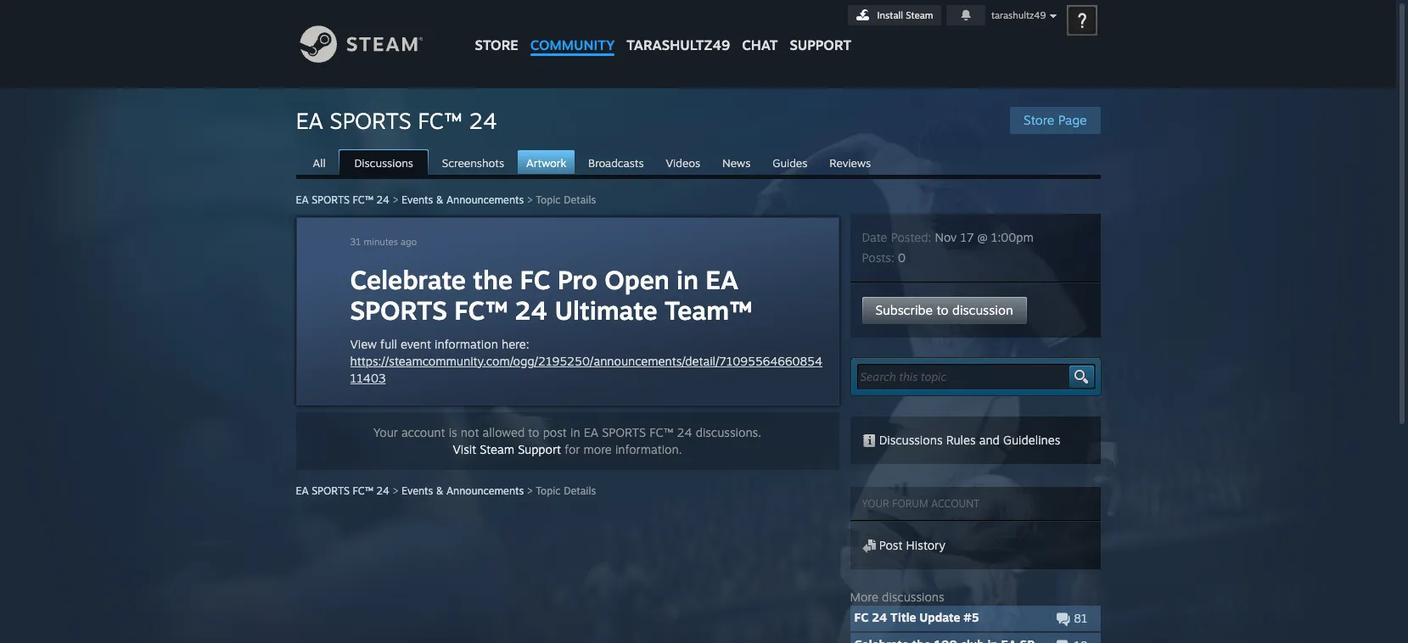 Task type: locate. For each thing, give the bounding box(es) containing it.
community
[[530, 37, 615, 53]]

2 ea sports fc™ 24 > events & announcements > topic details from the top
[[296, 485, 596, 498]]

guides
[[773, 156, 808, 170]]

0 vertical spatial announcements
[[447, 194, 524, 206]]

0 vertical spatial tarashultz49
[[992, 9, 1046, 21]]

1 vertical spatial events
[[402, 485, 433, 498]]

to up support
[[528, 425, 540, 440]]

1 vertical spatial to
[[528, 425, 540, 440]]

24 down discussions link
[[377, 194, 390, 206]]

fc right the
[[520, 264, 551, 295]]

title
[[891, 611, 917, 625]]

topic down support
[[536, 485, 561, 498]]

fc™ up "information."
[[650, 425, 674, 440]]

31
[[350, 236, 361, 248]]

1 horizontal spatial in
[[677, 264, 699, 295]]

ea sports fc™ 24 > events & announcements > topic details down screenshots
[[296, 194, 596, 206]]

more
[[584, 442, 612, 457]]

ea sports fc™ 24 link down "all"
[[296, 194, 390, 206]]

fc™ down discussions link
[[353, 194, 374, 206]]

1 vertical spatial in
[[571, 425, 581, 440]]

ea sports fc™ 24 > events & announcements > topic details down visit
[[296, 485, 596, 498]]

0 vertical spatial events
[[402, 194, 433, 206]]

discussions
[[354, 156, 414, 170], [879, 433, 943, 447]]

events up ago
[[402, 194, 433, 206]]

fc™ inside celebrate the fc pro open in ea sports fc™ 24 ultimate team™
[[454, 295, 508, 326]]

0 vertical spatial fc
[[520, 264, 551, 295]]

announcements
[[447, 194, 524, 206], [447, 485, 524, 498]]

0 vertical spatial steam
[[906, 9, 934, 21]]

discussions left rules
[[879, 433, 943, 447]]

all link
[[304, 150, 334, 174]]

discussions for discussions rules and guidelines
[[879, 433, 943, 447]]

0 vertical spatial discussions
[[354, 156, 414, 170]]

community link
[[525, 0, 621, 62]]

fc down more
[[855, 611, 869, 625]]

0 vertical spatial &
[[436, 194, 444, 206]]

2 announcements from the top
[[447, 485, 524, 498]]

in
[[677, 264, 699, 295], [571, 425, 581, 440]]

store
[[475, 37, 519, 53]]

events & announcements link down visit
[[402, 485, 524, 498]]

events & announcements link
[[402, 194, 524, 206], [402, 485, 524, 498]]

chat link
[[736, 0, 784, 58]]

fc
[[520, 264, 551, 295], [855, 611, 869, 625]]

24 left title
[[872, 611, 888, 625]]

ea sports fc™ 24 > events & announcements > topic details for 2nd ea sports fc™ 24 link from the top of the page
[[296, 485, 596, 498]]

view
[[350, 337, 377, 352]]

0 horizontal spatial in
[[571, 425, 581, 440]]

ea sports fc™ 24 > events & announcements > topic details
[[296, 194, 596, 206], [296, 485, 596, 498]]

2 topic from the top
[[536, 485, 561, 498]]

fc™ down your
[[353, 485, 374, 498]]

0
[[898, 250, 906, 265]]

ea sports fc™ 24 link down your
[[296, 485, 390, 498]]

view full event information here: https://steamcommunity.com/ogg/2195250/announcements/detail/71095564660854 11403
[[350, 337, 823, 386]]

forum
[[893, 498, 929, 510]]

fc 24 title update #5 link
[[855, 611, 980, 625]]

2 events from the top
[[402, 485, 433, 498]]

steam down allowed
[[480, 442, 515, 457]]

pro
[[558, 264, 598, 295]]

1 horizontal spatial steam
[[906, 9, 934, 21]]

announcements down visit
[[447, 485, 524, 498]]

announcements down screenshots
[[447, 194, 524, 206]]

> down support
[[527, 485, 533, 498]]

https://steamcommunity.com/ogg/2195250/announcements/detail/71095564660854 11403 link
[[350, 354, 823, 386]]

screenshots link
[[434, 150, 513, 174]]

ea sports fc™ 24
[[296, 107, 497, 134]]

team™
[[665, 295, 752, 326]]

0 vertical spatial events & announcements link
[[402, 194, 524, 206]]

1 topic from the top
[[536, 194, 561, 206]]

information.
[[616, 442, 682, 457]]

1 vertical spatial ea sports fc™ 24 > events & announcements > topic details
[[296, 485, 596, 498]]

in right the open
[[677, 264, 699, 295]]

artwork
[[526, 156, 567, 170]]

broadcasts link
[[580, 150, 653, 174]]

1 vertical spatial tarashultz49
[[627, 37, 730, 53]]

visit
[[453, 442, 477, 457]]

store page
[[1024, 112, 1087, 128]]

posted:
[[891, 230, 932, 245]]

events down account
[[402, 485, 433, 498]]

0 horizontal spatial fc
[[520, 264, 551, 295]]

1 vertical spatial events & announcements link
[[402, 485, 524, 498]]

& down account
[[436, 485, 444, 498]]

0 horizontal spatial to
[[528, 425, 540, 440]]

1 vertical spatial details
[[564, 485, 596, 498]]

#5
[[964, 611, 980, 625]]

details down for
[[564, 485, 596, 498]]

1 events from the top
[[402, 194, 433, 206]]

2 & from the top
[[436, 485, 444, 498]]

tarashultz49
[[992, 9, 1046, 21], [627, 37, 730, 53]]

nov
[[935, 230, 957, 245]]

account
[[932, 498, 980, 510]]

0 vertical spatial details
[[564, 194, 596, 206]]

24 up the here:
[[515, 295, 548, 326]]

>
[[393, 194, 399, 206], [527, 194, 533, 206], [393, 485, 399, 498], [527, 485, 533, 498]]

ea
[[296, 107, 323, 134], [296, 194, 309, 206], [706, 264, 739, 295], [584, 425, 599, 440], [296, 485, 309, 498]]

1 vertical spatial steam
[[480, 442, 515, 457]]

0 vertical spatial in
[[677, 264, 699, 295]]

history
[[907, 538, 946, 553]]

guidelines
[[1004, 433, 1061, 447]]

steam
[[906, 9, 934, 21], [480, 442, 515, 457]]

2 events & announcements link from the top
[[402, 485, 524, 498]]

2 ea sports fc™ 24 link from the top
[[296, 485, 390, 498]]

1 horizontal spatial fc
[[855, 611, 869, 625]]

discussions
[[882, 590, 945, 605]]

your forum account
[[862, 498, 980, 510]]

1 horizontal spatial discussions
[[879, 433, 943, 447]]

& down screenshots
[[436, 194, 444, 206]]

more
[[850, 590, 879, 605]]

all
[[313, 156, 326, 170]]

0 vertical spatial to
[[937, 302, 949, 318]]

1 vertical spatial discussions
[[879, 433, 943, 447]]

events
[[402, 194, 433, 206], [402, 485, 433, 498]]

24 up "information."
[[677, 425, 692, 440]]

1 vertical spatial &
[[436, 485, 444, 498]]

1 horizontal spatial tarashultz49
[[992, 9, 1046, 21]]

support link
[[784, 0, 858, 58]]

to right subscribe
[[937, 302, 949, 318]]

0 horizontal spatial steam
[[480, 442, 515, 457]]

0 vertical spatial ea sports fc™ 24 > events & announcements > topic details
[[296, 194, 596, 206]]

1 events & announcements link from the top
[[402, 194, 524, 206]]

install steam link
[[848, 5, 941, 25]]

topic
[[536, 194, 561, 206], [536, 485, 561, 498]]

& for second ea sports fc™ 24 link from the bottom of the page
[[436, 194, 444, 206]]

1 announcements from the top
[[447, 194, 524, 206]]

24
[[469, 107, 497, 134], [377, 194, 390, 206], [515, 295, 548, 326], [677, 425, 692, 440], [377, 485, 390, 498], [872, 611, 888, 625]]

details down artwork
[[564, 194, 596, 206]]

discussions down ea sports fc™ 24
[[354, 156, 414, 170]]

0 vertical spatial topic
[[536, 194, 561, 206]]

details
[[564, 194, 596, 206], [564, 485, 596, 498]]

0 vertical spatial ea sports fc™ 24 link
[[296, 194, 390, 206]]

topic down artwork
[[536, 194, 561, 206]]

videos
[[666, 156, 701, 170]]

post
[[543, 425, 567, 440]]

24 down your
[[377, 485, 390, 498]]

store link
[[469, 0, 525, 62]]

0 horizontal spatial discussions
[[354, 156, 414, 170]]

fc™ up information
[[454, 295, 508, 326]]

topic for 2nd ea sports fc™ 24 link from the top of the page
[[536, 485, 561, 498]]

subscribe
[[876, 302, 933, 318]]

to
[[937, 302, 949, 318], [528, 425, 540, 440]]

events & announcements link down screenshots
[[402, 194, 524, 206]]

1 vertical spatial announcements
[[447, 485, 524, 498]]

1 vertical spatial ea sports fc™ 24 link
[[296, 485, 390, 498]]

install steam
[[878, 9, 934, 21]]

announcements for 2nd ea sports fc™ 24 link from the top of the page
[[447, 485, 524, 498]]

in up for
[[571, 425, 581, 440]]

ultimate
[[555, 295, 658, 326]]

1 ea sports fc™ 24 > events & announcements > topic details from the top
[[296, 194, 596, 206]]

1 & from the top
[[436, 194, 444, 206]]

steam right the install
[[906, 9, 934, 21]]

discussions link
[[339, 149, 429, 177]]

ea sports fc™ 24 link
[[296, 194, 390, 206], [296, 485, 390, 498]]

sports
[[330, 107, 411, 134], [312, 194, 350, 206], [350, 295, 447, 326], [602, 425, 646, 440], [312, 485, 350, 498]]

1 vertical spatial topic
[[536, 485, 561, 498]]

broadcasts
[[589, 156, 644, 170]]

and
[[980, 433, 1000, 447]]

&
[[436, 194, 444, 206], [436, 485, 444, 498]]

in inside celebrate the fc pro open in ea sports fc™ 24 ultimate team™
[[677, 264, 699, 295]]

store
[[1024, 112, 1055, 128]]



Task type: describe. For each thing, give the bounding box(es) containing it.
sports inside your account is not allowed to post in ea sports fc™ 24 discussions. visit steam support for more information.
[[602, 425, 646, 440]]

31 minutes ago
[[350, 236, 420, 248]]

1 horizontal spatial to
[[937, 302, 949, 318]]

open
[[605, 264, 670, 295]]

celebrate
[[350, 264, 466, 295]]

install
[[878, 9, 904, 21]]

more discussions
[[850, 590, 945, 605]]

in inside your account is not allowed to post in ea sports fc™ 24 discussions. visit steam support for more information.
[[571, 425, 581, 440]]

ea inside your account is not allowed to post in ea sports fc™ 24 discussions. visit steam support for more information.
[[584, 425, 599, 440]]

11403
[[350, 371, 386, 386]]

1 vertical spatial fc
[[855, 611, 869, 625]]

discussions rules and guidelines
[[876, 433, 1061, 447]]

ago
[[401, 236, 417, 248]]

chat
[[742, 37, 778, 53]]

news link
[[714, 150, 759, 174]]

17
[[961, 230, 974, 245]]

date posted: nov 17 @ 1:00pm posts: 0
[[862, 230, 1034, 265]]

events for second ea sports fc™ 24 link from the bottom of the page
[[402, 194, 433, 206]]

steam inside your account is not allowed to post in ea sports fc™ 24 discussions. visit steam support for more information.
[[480, 442, 515, 457]]

> down discussions link
[[393, 194, 399, 206]]

Search this topic text field
[[861, 369, 1068, 386]]

24 up the screenshots link
[[469, 107, 497, 134]]

sports inside celebrate the fc pro open in ea sports fc™ 24 ultimate team™
[[350, 295, 447, 326]]

> down artwork
[[527, 194, 533, 206]]

the
[[473, 264, 513, 295]]

1 details from the top
[[564, 194, 596, 206]]

1 ea sports fc™ 24 link from the top
[[296, 194, 390, 206]]

fc inside celebrate the fc pro open in ea sports fc™ 24 ultimate team™
[[520, 264, 551, 295]]

24 inside your account is not allowed to post in ea sports fc™ 24 discussions. visit steam support for more information.
[[677, 425, 692, 440]]

celebrate the fc pro open in ea sports fc™ 24 ultimate team™
[[350, 264, 752, 326]]

post history link
[[879, 538, 946, 553]]

posts:
[[862, 250, 895, 265]]

events for 2nd ea sports fc™ 24 link from the top of the page
[[402, 485, 433, 498]]

fc 24 title update #5
[[855, 611, 980, 625]]

minutes
[[364, 236, 398, 248]]

for
[[565, 442, 580, 457]]

date
[[862, 230, 888, 245]]

rules
[[946, 433, 976, 447]]

reviews
[[830, 156, 871, 170]]

ea inside celebrate the fc pro open in ea sports fc™ 24 ultimate team™
[[706, 264, 739, 295]]

news
[[723, 156, 751, 170]]

discussions rules and guidelines link
[[862, 433, 1061, 449]]

& for 2nd ea sports fc™ 24 link from the top of the page
[[436, 485, 444, 498]]

videos link
[[658, 150, 709, 174]]

visit steam support link
[[453, 442, 561, 457]]

announcements for second ea sports fc™ 24 link from the bottom of the page
[[447, 194, 524, 206]]

artwork link
[[518, 150, 575, 174]]

topic for second ea sports fc™ 24 link from the bottom of the page
[[536, 194, 561, 206]]

your account is not allowed to post in ea sports fc™ 24 discussions. visit steam support for more information.
[[374, 425, 762, 457]]

not
[[461, 425, 479, 440]]

support
[[518, 442, 561, 457]]

full
[[380, 337, 397, 352]]

0 horizontal spatial tarashultz49
[[627, 37, 730, 53]]

post
[[879, 538, 903, 553]]

support
[[790, 37, 852, 53]]

2 details from the top
[[564, 485, 596, 498]]

ea sports fc™ 24 > events & announcements > topic details for second ea sports fc™ 24 link from the bottom of the page
[[296, 194, 596, 206]]

1:00pm
[[992, 230, 1034, 245]]

events & announcements link for second ea sports fc™ 24 link from the bottom of the page
[[402, 194, 524, 206]]

discussions for discussions
[[354, 156, 414, 170]]

discussions.
[[696, 425, 762, 440]]

guides link
[[764, 150, 816, 174]]

screenshots
[[442, 156, 504, 170]]

events & announcements link for 2nd ea sports fc™ 24 link from the top of the page
[[402, 485, 524, 498]]

subscribe to discussion
[[876, 302, 1014, 318]]

@
[[978, 230, 988, 245]]

discussion
[[953, 302, 1014, 318]]

information
[[435, 337, 498, 352]]

81
[[1071, 611, 1088, 626]]

your
[[862, 498, 890, 510]]

is
[[449, 425, 457, 440]]

to inside your account is not allowed to post in ea sports fc™ 24 discussions. visit steam support for more information.
[[528, 425, 540, 440]]

fc™ inside your account is not allowed to post in ea sports fc™ 24 discussions. visit steam support for more information.
[[650, 425, 674, 440]]

post history
[[879, 538, 946, 553]]

tarashultz49 link
[[621, 0, 736, 62]]

24 inside celebrate the fc pro open in ea sports fc™ 24 ultimate team™
[[515, 295, 548, 326]]

update
[[920, 611, 961, 625]]

store page link
[[1011, 107, 1101, 134]]

fc™ up the screenshots link
[[418, 107, 463, 134]]

account
[[402, 425, 445, 440]]

event
[[401, 337, 431, 352]]

https://steamcommunity.com/ogg/2195250/announcements/detail/71095564660854
[[350, 354, 823, 369]]

page
[[1059, 112, 1087, 128]]

subscribe to discussion link
[[862, 297, 1027, 324]]

reviews link
[[821, 150, 880, 174]]

your
[[374, 425, 398, 440]]

> down your
[[393, 485, 399, 498]]

allowed
[[483, 425, 525, 440]]



Task type: vqa. For each thing, say whether or not it's contained in the screenshot.
top in
yes



